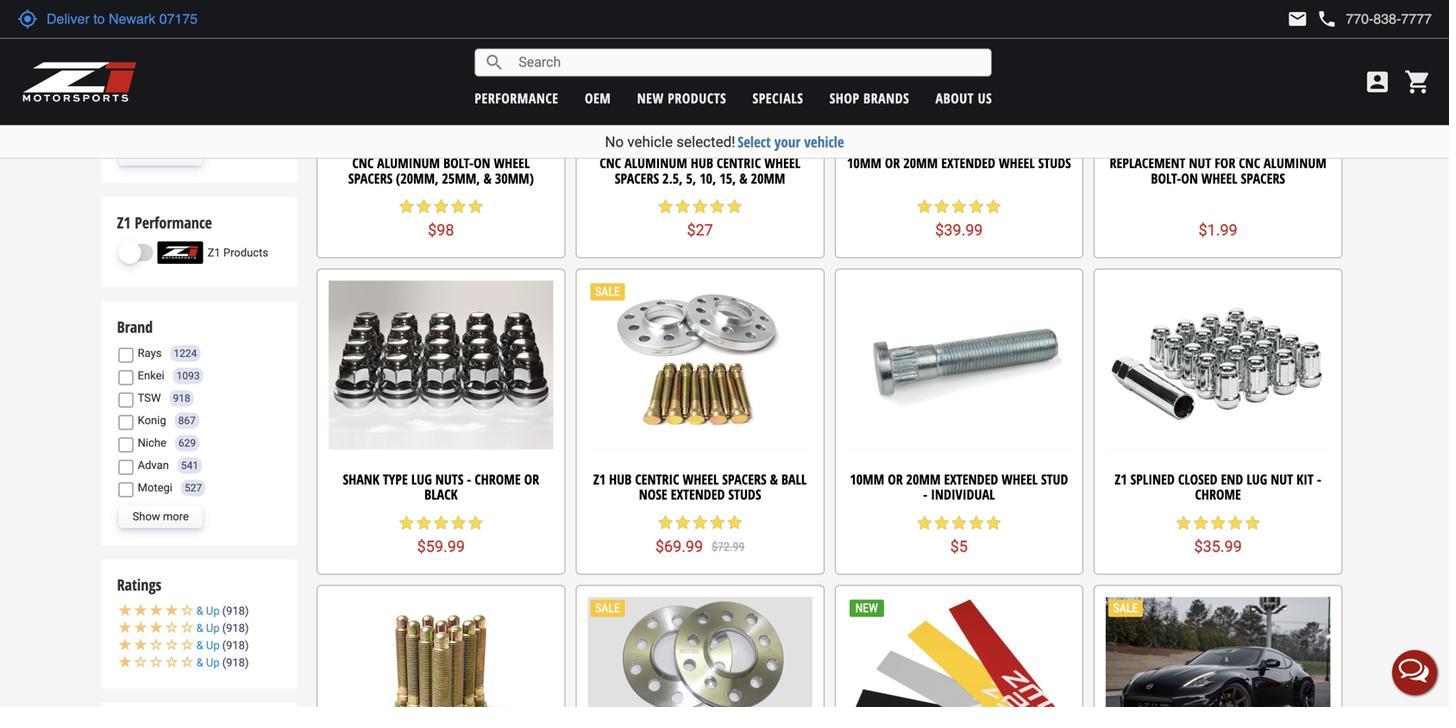 Task type: vqa. For each thing, say whether or not it's contained in the screenshot.


Task type: locate. For each thing, give the bounding box(es) containing it.
z1 left splined at the right
[[1115, 470, 1128, 489]]

show down motegi
[[133, 511, 160, 523]]

1 horizontal spatial cnc
[[600, 154, 621, 172]]

or inside shank type lug nuts - chrome or black
[[524, 470, 539, 489]]

z1 left performance
[[117, 212, 131, 233]]

show more down infiniti q60 coupe cv37 2017 2018 2019 2020 2.0t 3.0t red sport redsport vr30ddtt z1 motorsports image at the left top of page
[[133, 148, 189, 161]]

aluminum inside cnc aluminum hub centric wheel spacers 2.5, 5, 10, 15, & 20mm
[[625, 154, 688, 172]]

1 horizontal spatial bolt-
[[1152, 169, 1182, 188]]

ratings
[[117, 575, 162, 596]]

aluminum for 2.5,
[[625, 154, 688, 172]]

$5
[[951, 538, 968, 556]]

0 horizontal spatial -
[[467, 470, 471, 489]]

- inside the 10mm or 20mm extended wheel stud - individual
[[924, 485, 928, 504]]

wheel up star star star star star $39.99
[[999, 154, 1035, 172]]

& inside cnc aluminum hub centric wheel spacers 2.5, 5, 10, 15, & 20mm
[[740, 169, 748, 188]]

541
[[181, 460, 199, 472]]

phone link
[[1317, 9, 1433, 29]]

$35.99
[[1195, 538, 1243, 556]]

1 show more button from the top
[[119, 143, 203, 166]]

bolt- right (20mm, in the top left of the page
[[444, 154, 474, 172]]

10mm down the 'shop brands' link
[[848, 154, 882, 172]]

nose
[[639, 485, 668, 504]]

aluminum left 25mm,
[[377, 154, 440, 172]]

z1 for z1 performance
[[117, 212, 131, 233]]

$59.99
[[417, 538, 465, 556]]

vehicle
[[805, 132, 845, 152], [628, 133, 673, 151]]

1 show from the top
[[133, 148, 160, 161]]

0 vertical spatial more
[[163, 148, 189, 161]]

z1 left nose
[[594, 470, 606, 489]]

(20mm,
[[396, 169, 439, 188]]

enkei
[[138, 369, 165, 382]]

chrome right nuts
[[475, 470, 521, 489]]

z1 performance
[[117, 212, 212, 233]]

more
[[163, 148, 189, 161], [163, 511, 189, 523]]

1 horizontal spatial nut
[[1271, 470, 1294, 489]]

wheel left stud
[[1002, 470, 1038, 489]]

1 horizontal spatial chrome
[[1196, 485, 1242, 504]]

oem link
[[585, 89, 611, 107]]

918
[[173, 392, 190, 405], [226, 605, 245, 618], [226, 622, 245, 635], [226, 639, 245, 652], [226, 657, 245, 670]]

1 horizontal spatial on
[[1182, 169, 1199, 188]]

spacers inside cnc aluminum bolt-on wheel spacers (20mm, 25mm, & 30mm)
[[348, 169, 393, 188]]

hub left nose
[[609, 470, 632, 489]]

extended inside the 10mm or 20mm extended wheel stud - individual
[[945, 470, 999, 489]]

2 horizontal spatial aluminum
[[1264, 154, 1327, 172]]

527
[[185, 482, 202, 494]]

aluminum right for
[[1264, 154, 1327, 172]]

0 horizontal spatial lug
[[411, 470, 432, 489]]

lug right type
[[411, 470, 432, 489]]

show more down motegi
[[133, 511, 189, 523]]

spacers left ball
[[723, 470, 767, 489]]

10mm right ball
[[850, 470, 885, 489]]

1 lug from the left
[[411, 470, 432, 489]]

lug
[[411, 470, 432, 489], [1247, 470, 1268, 489]]

0 vertical spatial show more
[[133, 148, 189, 161]]

25mm,
[[442, 169, 480, 188]]

shopping_cart
[[1405, 68, 1433, 96]]

0 vertical spatial 10mm
[[848, 154, 882, 172]]

hub down selected!
[[691, 154, 714, 172]]

on left for
[[1182, 169, 1199, 188]]

extended up star star star star star $5
[[945, 470, 999, 489]]

2 horizontal spatial -
[[1318, 470, 1322, 489]]

more down "527"
[[163, 511, 189, 523]]

0 horizontal spatial cnc
[[352, 154, 374, 172]]

on inside cnc aluminum bolt-on wheel spacers (20mm, 25mm, & 30mm)
[[474, 154, 491, 172]]

0 horizontal spatial aluminum
[[377, 154, 440, 172]]

cnc for cnc aluminum hub centric wheel spacers 2.5, 5, 10, 15, & 20mm
[[600, 154, 621, 172]]

lug inside z1 splined closed end lug nut kit - chrome
[[1247, 470, 1268, 489]]

lug right end
[[1247, 470, 1268, 489]]

type
[[383, 470, 408, 489]]

1 vertical spatial centric
[[635, 470, 680, 489]]

shop
[[830, 89, 860, 107]]

20mm down select
[[751, 169, 786, 188]]

0 vertical spatial show more button
[[119, 143, 203, 166]]

1 horizontal spatial vehicle
[[805, 132, 845, 152]]

- right kit
[[1318, 470, 1322, 489]]

0 horizontal spatial bolt-
[[444, 154, 474, 172]]

wheel for 10mm or 20mm extended wheel studs
[[999, 154, 1035, 172]]

& inside "z1 hub centric wheel spacers & ball nose extended studs"
[[770, 470, 778, 489]]

None checkbox
[[119, 28, 133, 43], [119, 55, 133, 69], [119, 113, 130, 128], [119, 393, 133, 408], [119, 460, 133, 475], [119, 483, 133, 497], [119, 28, 133, 43], [119, 55, 133, 69], [119, 113, 130, 128], [119, 393, 133, 408], [119, 460, 133, 475], [119, 483, 133, 497]]

20mm up star star star star star $5
[[907, 470, 941, 489]]

3 aluminum from the left
[[1264, 154, 1327, 172]]

search
[[484, 52, 505, 73]]

1 vertical spatial studs
[[729, 485, 762, 504]]

show more button down infiniti q60 coupe cv37 2017 2018 2019 2020 2.0t 3.0t red sport redsport vr30ddtt z1 motorsports image at the left top of page
[[119, 143, 203, 166]]

wheel up $1.99
[[1202, 169, 1238, 188]]

10mm for 10mm or 20mm extended wheel studs
[[848, 154, 882, 172]]

more down infiniti q60 coupe cv37 2017 2018 2019 2020 2.0t 3.0t red sport redsport vr30ddtt z1 motorsports image at the left top of page
[[163, 148, 189, 161]]

1 vertical spatial hub
[[609, 470, 632, 489]]

1 show more from the top
[[133, 148, 189, 161]]

aluminum for (20mm,
[[377, 154, 440, 172]]

2.5,
[[663, 169, 683, 188]]

extended up star star star star star $69.99 $72.99
[[671, 485, 725, 504]]

0 vertical spatial nut
[[1190, 154, 1212, 172]]

extended
[[942, 154, 996, 172], [945, 470, 999, 489], [671, 485, 725, 504]]

- left individual
[[924, 485, 928, 504]]

spacers left 2.5,
[[615, 169, 659, 188]]

wheel inside the 10mm or 20mm extended wheel stud - individual
[[1002, 470, 1038, 489]]

show
[[133, 148, 160, 161], [133, 511, 160, 523]]

0 horizontal spatial centric
[[635, 470, 680, 489]]

studs
[[1039, 154, 1072, 172], [729, 485, 762, 504]]

&
[[484, 169, 492, 188], [740, 169, 748, 188], [770, 470, 778, 489], [196, 605, 203, 618], [196, 622, 203, 635], [196, 639, 203, 652], [196, 657, 203, 670]]

1 aluminum from the left
[[377, 154, 440, 172]]

0 vertical spatial studs
[[1039, 154, 1072, 172]]

end
[[1222, 470, 1244, 489]]

20mm up star star star star star $39.99
[[904, 154, 938, 172]]

brand
[[117, 317, 153, 338]]

or down brands
[[885, 154, 901, 172]]

wheel inside the replacement nut for cnc aluminum bolt-on wheel spacers
[[1202, 169, 1238, 188]]

2 show more button from the top
[[119, 506, 203, 528]]

1 horizontal spatial hub
[[691, 154, 714, 172]]

0 vertical spatial hub
[[691, 154, 714, 172]]

cnc down no
[[600, 154, 621, 172]]

None checkbox
[[119, 1, 133, 16], [119, 81, 133, 96], [119, 348, 133, 363], [119, 371, 133, 385], [119, 415, 133, 430], [119, 438, 133, 453], [119, 1, 133, 16], [119, 81, 133, 96], [119, 348, 133, 363], [119, 371, 133, 385], [119, 415, 133, 430], [119, 438, 133, 453]]

1 vertical spatial show more
[[133, 511, 189, 523]]

$39.99
[[936, 222, 983, 240]]

cnc
[[352, 154, 374, 172], [600, 154, 621, 172], [1240, 154, 1261, 172]]

- right nuts
[[467, 470, 471, 489]]

about us
[[936, 89, 993, 107]]

0 horizontal spatial on
[[474, 154, 491, 172]]

wheel for 10mm or 20mm extended wheel stud - individual
[[1002, 470, 1038, 489]]

z1 left products
[[208, 246, 221, 259]]

phone
[[1317, 9, 1338, 29]]

wheel inside cnc aluminum bolt-on wheel spacers (20mm, 25mm, & 30mm)
[[494, 154, 530, 172]]

cnc inside cnc aluminum hub centric wheel spacers 2.5, 5, 10, 15, & 20mm
[[600, 154, 621, 172]]

1 vertical spatial nut
[[1271, 470, 1294, 489]]

shank type lug nuts - chrome or black
[[343, 470, 539, 504]]

aluminum inside cnc aluminum bolt-on wheel spacers (20mm, 25mm, & 30mm)
[[377, 154, 440, 172]]

or inside the 10mm or 20mm extended wheel stud - individual
[[888, 470, 903, 489]]

1 horizontal spatial aluminum
[[625, 154, 688, 172]]

1 horizontal spatial -
[[924, 485, 928, 504]]

bolt- left for
[[1152, 169, 1182, 188]]

chrome up the star star star star star $35.99
[[1196, 485, 1242, 504]]

star star star star star $39.99
[[916, 198, 1003, 240]]

centric up star star star star star $69.99 $72.99
[[635, 470, 680, 489]]

nut left kit
[[1271, 470, 1294, 489]]

z1
[[117, 212, 131, 233], [208, 246, 221, 259], [594, 470, 606, 489], [1115, 470, 1128, 489]]

20mm inside the 10mm or 20mm extended wheel stud - individual
[[907, 470, 941, 489]]

$69.99
[[656, 538, 703, 556]]

wheel down your
[[765, 154, 801, 172]]

no
[[605, 133, 624, 151]]

wheel inside cnc aluminum hub centric wheel spacers 2.5, 5, 10, 15, & 20mm
[[765, 154, 801, 172]]

on left 30mm)
[[474, 154, 491, 172]]

replacement nut for cnc aluminum bolt-on wheel spacers
[[1110, 154, 1327, 188]]

-
[[467, 470, 471, 489], [1318, 470, 1322, 489], [924, 485, 928, 504]]

spacers right for
[[1242, 169, 1286, 188]]

z1 inside z1 splined closed end lug nut kit - chrome
[[1115, 470, 1128, 489]]

z1 inside "z1 hub centric wheel spacers & ball nose extended studs"
[[594, 470, 606, 489]]

on inside the replacement nut for cnc aluminum bolt-on wheel spacers
[[1182, 169, 1199, 188]]

show down infiniti q60 coupe cv37 2017 2018 2019 2020 2.0t 3.0t red sport redsport vr30ddtt z1 motorsports image at the left top of page
[[133, 148, 160, 161]]

wheel right 25mm,
[[494, 154, 530, 172]]

show more for 1st show more button from the top
[[133, 148, 189, 161]]

cnc right for
[[1240, 154, 1261, 172]]

vehicle right your
[[805, 132, 845, 152]]

centric down no vehicle selected! select your vehicle
[[717, 154, 761, 172]]

lug inside shank type lug nuts - chrome or black
[[411, 470, 432, 489]]

2 aluminum from the left
[[625, 154, 688, 172]]

or
[[885, 154, 901, 172], [524, 470, 539, 489], [888, 470, 903, 489]]

1 cnc from the left
[[352, 154, 374, 172]]

2 horizontal spatial cnc
[[1240, 154, 1261, 172]]

10mm or 20mm extended wheel stud - individual
[[850, 470, 1069, 504]]

1 horizontal spatial lug
[[1247, 470, 1268, 489]]

star star star star star $69.99 $72.99
[[656, 515, 745, 556]]

my_location
[[17, 9, 38, 29]]

cnc aluminum bolt-on wheel spacers (20mm, 25mm, & 30mm)
[[348, 154, 534, 188]]

0 vertical spatial centric
[[717, 154, 761, 172]]

2017+
[[208, 120, 239, 133]]

0 horizontal spatial vehicle
[[628, 133, 673, 151]]

vehicle right no
[[628, 133, 673, 151]]

& up 918
[[196, 605, 245, 618], [196, 622, 245, 635], [196, 639, 245, 652], [196, 657, 245, 670]]

niche
[[138, 437, 166, 450]]

spacers left (20mm, in the top left of the page
[[348, 169, 393, 188]]

1 vertical spatial 10mm
[[850, 470, 885, 489]]

0 horizontal spatial nut
[[1190, 154, 1212, 172]]

q60
[[208, 104, 228, 117]]

up
[[206, 605, 220, 618], [206, 622, 220, 635], [206, 639, 220, 652], [206, 657, 220, 670]]

hub inside cnc aluminum hub centric wheel spacers 2.5, 5, 10, 15, & 20mm
[[691, 154, 714, 172]]

bolt- inside cnc aluminum bolt-on wheel spacers (20mm, 25mm, & 30mm)
[[444, 154, 474, 172]]

0 vertical spatial show
[[133, 148, 160, 161]]

about
[[936, 89, 975, 107]]

cnc left (20mm, in the top left of the page
[[352, 154, 374, 172]]

new products
[[637, 89, 727, 107]]

show more
[[133, 148, 189, 161], [133, 511, 189, 523]]

tsw
[[138, 392, 161, 405]]

2 & up 918 from the top
[[196, 622, 245, 635]]

rays
[[138, 347, 162, 360]]

vehicle inside no vehicle selected! select your vehicle
[[628, 133, 673, 151]]

extended up star star star star star $39.99
[[942, 154, 996, 172]]

1 horizontal spatial centric
[[717, 154, 761, 172]]

1 vertical spatial show more button
[[119, 506, 203, 528]]

1 vertical spatial show
[[133, 511, 160, 523]]

aluminum
[[377, 154, 440, 172], [625, 154, 688, 172], [1264, 154, 1327, 172]]

2 show from the top
[[133, 511, 160, 523]]

10mm inside the 10mm or 20mm extended wheel stud - individual
[[850, 470, 885, 489]]

2 show more from the top
[[133, 511, 189, 523]]

new
[[637, 89, 664, 107]]

cnc inside cnc aluminum bolt-on wheel spacers (20mm, 25mm, & 30mm)
[[352, 154, 374, 172]]

nut left for
[[1190, 154, 1212, 172]]

star
[[398, 198, 415, 215], [415, 198, 433, 215], [433, 198, 450, 215], [450, 198, 467, 215], [467, 198, 484, 215], [657, 198, 675, 215], [675, 198, 692, 215], [692, 198, 709, 215], [709, 198, 726, 215], [726, 198, 744, 215], [916, 198, 934, 215], [934, 198, 951, 215], [951, 198, 968, 215], [968, 198, 986, 215], [986, 198, 1003, 215], [657, 515, 675, 532], [675, 515, 692, 532], [692, 515, 709, 532], [709, 515, 726, 532], [726, 515, 744, 532], [398, 515, 415, 532], [415, 515, 433, 532], [433, 515, 450, 532], [450, 515, 467, 532], [467, 515, 484, 532], [916, 515, 934, 532], [934, 515, 951, 532], [951, 515, 968, 532], [968, 515, 986, 532], [986, 515, 1003, 532], [1176, 515, 1193, 532], [1193, 515, 1210, 532], [1210, 515, 1227, 532], [1227, 515, 1245, 532], [1245, 515, 1262, 532]]

performance
[[475, 89, 559, 107]]

1 vertical spatial more
[[163, 511, 189, 523]]

0 horizontal spatial hub
[[609, 470, 632, 489]]

0 horizontal spatial studs
[[729, 485, 762, 504]]

z1 for z1 splined closed end lug nut kit - chrome
[[1115, 470, 1128, 489]]

2 lug from the left
[[1247, 470, 1268, 489]]

4 & up 918 from the top
[[196, 657, 245, 670]]

infiniti q60 coupe cv37 2017 2018 2019 2020 2.0t 3.0t red sport redsport vr30ddtt z1 motorsports image
[[134, 107, 203, 130]]

3 cnc from the left
[[1240, 154, 1261, 172]]

show more button down motegi
[[119, 506, 203, 528]]

0 horizontal spatial chrome
[[475, 470, 521, 489]]

4 up from the top
[[206, 657, 220, 670]]

or left individual
[[888, 470, 903, 489]]

aluminum left 10,
[[625, 154, 688, 172]]

3 up from the top
[[206, 639, 220, 652]]

spacers
[[348, 169, 393, 188], [615, 169, 659, 188], [1242, 169, 1286, 188], [723, 470, 767, 489]]

shank
[[343, 470, 380, 489]]

wheel
[[494, 154, 530, 172], [765, 154, 801, 172], [999, 154, 1035, 172], [1202, 169, 1238, 188], [683, 470, 719, 489], [1002, 470, 1038, 489]]

15,
[[720, 169, 736, 188]]

wheel inside "z1 hub centric wheel spacers & ball nose extended studs"
[[683, 470, 719, 489]]

centric
[[717, 154, 761, 172], [635, 470, 680, 489]]

nissan 370z z34 2009 2010 2011 2012 2013 2014 2015 2016 2017 2018 2019 3.7l vq37vhr vhr nismo z1 motorsports image
[[138, 0, 207, 18]]

wheel right nose
[[683, 470, 719, 489]]

2 cnc from the left
[[600, 154, 621, 172]]

or right nuts
[[524, 470, 539, 489]]

20mm for 10mm or 20mm extended wheel studs
[[904, 154, 938, 172]]



Task type: describe. For each thing, give the bounding box(es) containing it.
mail link
[[1288, 9, 1309, 29]]

star star star star star $5
[[916, 515, 1003, 556]]

q60 2017+
[[208, 104, 239, 133]]

hub inside "z1 hub centric wheel spacers & ball nose extended studs"
[[609, 470, 632, 489]]

629
[[179, 437, 196, 449]]

wheel for cnc aluminum hub centric wheel spacers 2.5, 5, 10, 15, & 20mm
[[765, 154, 801, 172]]

about us link
[[936, 89, 993, 107]]

shop brands link
[[830, 89, 910, 107]]

5,
[[687, 169, 697, 188]]

new products link
[[637, 89, 727, 107]]

500
[[255, 112, 272, 125]]

infiniti g35 coupe sedan v35 v36 skyline 2003 2004 2005 2006 2007 2008 3.5l vq35de revup rev up vq35hr z1 motorsports image
[[138, 22, 207, 45]]

cnc for cnc aluminum bolt-on wheel spacers (20mm, 25mm, & 30mm)
[[352, 154, 374, 172]]

or for 10mm or 20mm extended wheel stud - individual
[[888, 470, 903, 489]]

$98
[[428, 222, 454, 240]]

502
[[243, 27, 261, 39]]

konig
[[138, 414, 166, 427]]

nut inside the replacement nut for cnc aluminum bolt-on wheel spacers
[[1190, 154, 1212, 172]]

z1 splined closed end lug nut kit - chrome
[[1115, 470, 1322, 504]]

z1 products
[[208, 246, 268, 259]]

shop brands
[[830, 89, 910, 107]]

1 more from the top
[[163, 148, 189, 161]]

wheel for cnc aluminum bolt-on wheel spacers (20mm, 25mm, & 30mm)
[[494, 154, 530, 172]]

1 & up 918 from the top
[[196, 605, 245, 618]]

star star star star star $98
[[398, 198, 484, 240]]

aluminum inside the replacement nut for cnc aluminum bolt-on wheel spacers
[[1264, 154, 1327, 172]]

no vehicle selected! select your vehicle
[[605, 132, 845, 152]]

performance
[[135, 212, 212, 233]]

performance link
[[475, 89, 559, 107]]

- inside shank type lug nuts - chrome or black
[[467, 470, 471, 489]]

selected!
[[677, 133, 736, 151]]

us
[[978, 89, 993, 107]]

& inside cnc aluminum bolt-on wheel spacers (20mm, 25mm, & 30mm)
[[484, 169, 492, 188]]

ball
[[782, 470, 807, 489]]

oem
[[585, 89, 611, 107]]

individual
[[931, 485, 996, 504]]

$1.99
[[1199, 222, 1238, 240]]

cnc aluminum hub centric wheel spacers 2.5, 5, 10, 15, & 20mm
[[600, 154, 801, 188]]

replacement
[[1110, 154, 1186, 172]]

$27
[[687, 222, 714, 240]]

extended for studs
[[942, 154, 996, 172]]

mail
[[1288, 9, 1309, 29]]

3 & up 918 from the top
[[196, 639, 245, 652]]

brands
[[864, 89, 910, 107]]

specials link
[[753, 89, 804, 107]]

star star star star star $35.99
[[1176, 515, 1262, 556]]

spacers inside "z1 hub centric wheel spacers & ball nose extended studs"
[[723, 470, 767, 489]]

show more for 2nd show more button
[[133, 511, 189, 523]]

account_box link
[[1360, 68, 1396, 96]]

shopping_cart link
[[1401, 68, 1433, 96]]

z1 hub centric wheel spacers & ball nose extended studs
[[594, 470, 807, 504]]

867
[[178, 415, 196, 427]]

10mm for 10mm or 20mm extended wheel stud - individual
[[850, 470, 885, 489]]

z1 for z1 hub centric wheel spacers & ball nose extended studs
[[594, 470, 606, 489]]

1 up from the top
[[206, 605, 220, 618]]

advan
[[138, 459, 169, 472]]

centric inside cnc aluminum hub centric wheel spacers 2.5, 5, 10, 15, & 20mm
[[717, 154, 761, 172]]

extended inside "z1 hub centric wheel spacers & ball nose extended studs"
[[671, 485, 725, 504]]

20mm inside cnc aluminum hub centric wheel spacers 2.5, 5, 10, 15, & 20mm
[[751, 169, 786, 188]]

20mm for 10mm or 20mm extended wheel stud - individual
[[907, 470, 941, 489]]

10,
[[700, 169, 717, 188]]

1224
[[174, 348, 197, 360]]

kit
[[1297, 470, 1314, 489]]

Search search field
[[505, 49, 992, 76]]

extended for stud
[[945, 470, 999, 489]]

- inside z1 splined closed end lug nut kit - chrome
[[1318, 470, 1322, 489]]

star star star star star $27
[[657, 198, 744, 240]]

z1 for z1 products
[[208, 246, 221, 259]]

2 up from the top
[[206, 622, 220, 635]]

products
[[668, 89, 727, 107]]

mail phone
[[1288, 9, 1338, 29]]

centric inside "z1 hub centric wheel spacers & ball nose extended studs"
[[635, 470, 680, 489]]

z1 motorsports logo image
[[22, 60, 138, 104]]

cnc inside the replacement nut for cnc aluminum bolt-on wheel spacers
[[1240, 154, 1261, 172]]

your
[[775, 132, 801, 152]]

select
[[738, 132, 771, 152]]

$72.99
[[712, 540, 745, 554]]

closed
[[1179, 470, 1218, 489]]

studs inside "z1 hub centric wheel spacers & ball nose extended studs"
[[729, 485, 762, 504]]

10mm or 20mm extended wheel studs
[[848, 154, 1072, 172]]

30mm)
[[495, 169, 534, 188]]

1 horizontal spatial studs
[[1039, 154, 1072, 172]]

spacers inside cnc aluminum hub centric wheel spacers 2.5, 5, 10, 15, & 20mm
[[615, 169, 659, 188]]

motegi
[[138, 482, 173, 495]]

splined
[[1131, 470, 1175, 489]]

black
[[425, 485, 458, 504]]

chrome inside z1 splined closed end lug nut kit - chrome
[[1196, 485, 1242, 504]]

chrome inside shank type lug nuts - chrome or black
[[475, 470, 521, 489]]

2 more from the top
[[163, 511, 189, 523]]

bolt- inside the replacement nut for cnc aluminum bolt-on wheel spacers
[[1152, 169, 1182, 188]]

1093
[[177, 370, 200, 382]]

account_box
[[1364, 68, 1392, 96]]

nut inside z1 splined closed end lug nut kit - chrome
[[1271, 470, 1294, 489]]

star star star star star $59.99
[[398, 515, 484, 556]]

nuts
[[436, 470, 464, 489]]

stud
[[1042, 470, 1069, 489]]

or for 10mm or 20mm extended wheel studs
[[885, 154, 901, 172]]

spacers inside the replacement nut for cnc aluminum bolt-on wheel spacers
[[1242, 169, 1286, 188]]

specials
[[753, 89, 804, 107]]

select your vehicle link
[[738, 132, 845, 152]]

products
[[223, 246, 268, 259]]

for
[[1215, 154, 1236, 172]]



